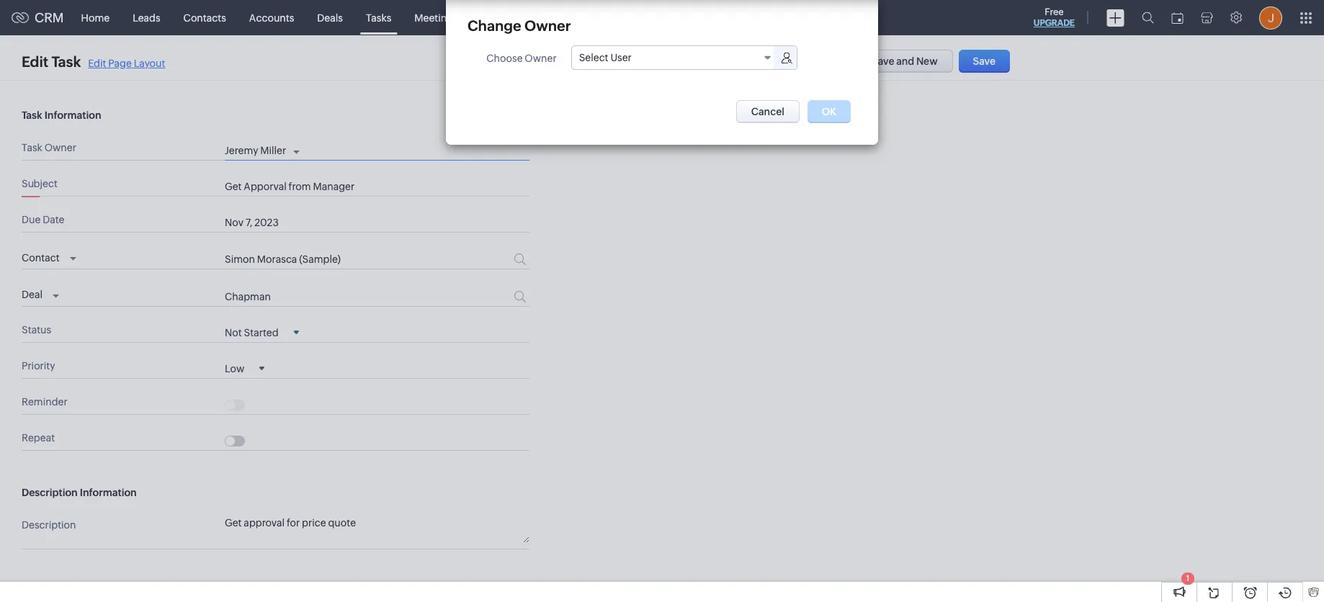 Task type: describe. For each thing, give the bounding box(es) containing it.
description for description
[[22, 519, 76, 531]]

owner for change owner
[[525, 17, 571, 34]]

change owner
[[468, 17, 571, 34]]

search element
[[1134, 0, 1163, 35]]

information for task information
[[44, 110, 101, 121]]

due
[[22, 214, 41, 226]]

status
[[22, 324, 51, 336]]

visits link
[[730, 0, 777, 35]]

create menu element
[[1098, 0, 1134, 35]]

free
[[1045, 6, 1064, 17]]

campaigns link
[[575, 0, 652, 35]]

Get approval for price quote text field
[[225, 517, 530, 543]]

mmm d, yyyy text field
[[225, 217, 484, 228]]

calendar image
[[1172, 12, 1184, 23]]

change
[[468, 17, 522, 34]]

repeat
[[22, 432, 55, 444]]

select
[[579, 52, 609, 63]]

miller
[[260, 145, 286, 156]]

task for owner
[[22, 142, 42, 154]]

edit inside edit task edit page layout
[[88, 57, 106, 69]]

documents
[[664, 12, 718, 23]]

home
[[81, 12, 110, 23]]

free upgrade
[[1034, 6, 1075, 28]]

campaigns
[[587, 12, 641, 23]]

owner for choose owner
[[525, 53, 557, 64]]

information for description information
[[80, 487, 137, 499]]

accounts
[[249, 12, 294, 23]]

calls link
[[470, 0, 516, 35]]

priority
[[22, 360, 55, 372]]

choose owner
[[487, 53, 557, 64]]

profile element
[[1251, 0, 1292, 35]]

home link
[[70, 0, 121, 35]]

page
[[108, 57, 132, 69]]

reports link
[[516, 0, 575, 35]]

edit page layout link
[[88, 57, 165, 69]]

tasks link
[[355, 0, 403, 35]]

leads link
[[121, 0, 172, 35]]

contacts
[[184, 12, 226, 23]]



Task type: locate. For each thing, give the bounding box(es) containing it.
1 horizontal spatial edit
[[88, 57, 106, 69]]

choose
[[487, 53, 523, 64]]

leads
[[133, 12, 160, 23]]

task
[[52, 53, 81, 70], [22, 110, 42, 121], [22, 142, 42, 154]]

select user
[[579, 52, 632, 63]]

description
[[22, 487, 78, 499], [22, 519, 76, 531]]

1 description from the top
[[22, 487, 78, 499]]

0 vertical spatial owner
[[525, 17, 571, 34]]

1 vertical spatial owner
[[525, 53, 557, 64]]

task down crm
[[52, 53, 81, 70]]

task up task owner
[[22, 110, 42, 121]]

crm
[[35, 10, 64, 25]]

None text field
[[225, 254, 460, 265], [225, 291, 460, 302], [225, 254, 460, 265], [225, 291, 460, 302]]

description information
[[22, 487, 137, 499]]

description down repeat
[[22, 487, 78, 499]]

jeremy
[[225, 145, 258, 156]]

edit down crm link
[[22, 53, 48, 70]]

user
[[611, 52, 632, 63]]

2 description from the top
[[22, 519, 76, 531]]

owner
[[525, 17, 571, 34], [525, 53, 557, 64], [44, 142, 76, 154]]

Select User field
[[572, 46, 777, 69]]

edit task edit page layout
[[22, 53, 165, 70]]

task owner
[[22, 142, 76, 154]]

accounts link
[[238, 0, 306, 35]]

deals link
[[306, 0, 355, 35]]

upgrade
[[1034, 18, 1075, 28]]

owner up choose owner
[[525, 17, 571, 34]]

projects
[[789, 12, 827, 23]]

1 vertical spatial description
[[22, 519, 76, 531]]

contacts link
[[172, 0, 238, 35]]

None button
[[788, 50, 851, 73], [857, 50, 953, 73], [959, 50, 1010, 73], [736, 100, 800, 123], [788, 50, 851, 73], [857, 50, 953, 73], [959, 50, 1010, 73], [736, 100, 800, 123]]

subject
[[22, 178, 58, 190]]

description for description information
[[22, 487, 78, 499]]

documents link
[[652, 0, 730, 35]]

1 vertical spatial information
[[80, 487, 137, 499]]

owner down task information at left top
[[44, 142, 76, 154]]

task up the subject
[[22, 142, 42, 154]]

due date
[[22, 214, 64, 226]]

0 vertical spatial information
[[44, 110, 101, 121]]

edit
[[22, 53, 48, 70], [88, 57, 106, 69]]

layout
[[134, 57, 165, 69]]

meetings
[[415, 12, 458, 23]]

reports
[[527, 12, 564, 23]]

profile image
[[1260, 6, 1283, 29]]

reminder
[[22, 396, 67, 408]]

calls
[[481, 12, 504, 23]]

0 vertical spatial description
[[22, 487, 78, 499]]

tasks
[[366, 12, 392, 23]]

deals
[[317, 12, 343, 23]]

owner for task owner
[[44, 142, 76, 154]]

task information
[[22, 110, 101, 121]]

jeremy miller
[[225, 145, 286, 156]]

0 horizontal spatial edit
[[22, 53, 48, 70]]

2 vertical spatial owner
[[44, 142, 76, 154]]

projects link
[[777, 0, 838, 35]]

information
[[44, 110, 101, 121], [80, 487, 137, 499]]

crm link
[[12, 10, 64, 25]]

None text field
[[225, 181, 530, 192]]

2 vertical spatial task
[[22, 142, 42, 154]]

search image
[[1142, 12, 1155, 24]]

description down the description information
[[22, 519, 76, 531]]

edit left page
[[88, 57, 106, 69]]

0 vertical spatial task
[[52, 53, 81, 70]]

1 vertical spatial task
[[22, 110, 42, 121]]

meetings link
[[403, 0, 470, 35]]

task for information
[[22, 110, 42, 121]]

visits
[[741, 12, 766, 23]]

owner right choose
[[525, 53, 557, 64]]

1
[[1187, 574, 1190, 583]]

create menu image
[[1107, 9, 1125, 26]]

date
[[43, 214, 64, 226]]



Task type: vqa. For each thing, say whether or not it's contained in the screenshot.
Accounts Link
yes



